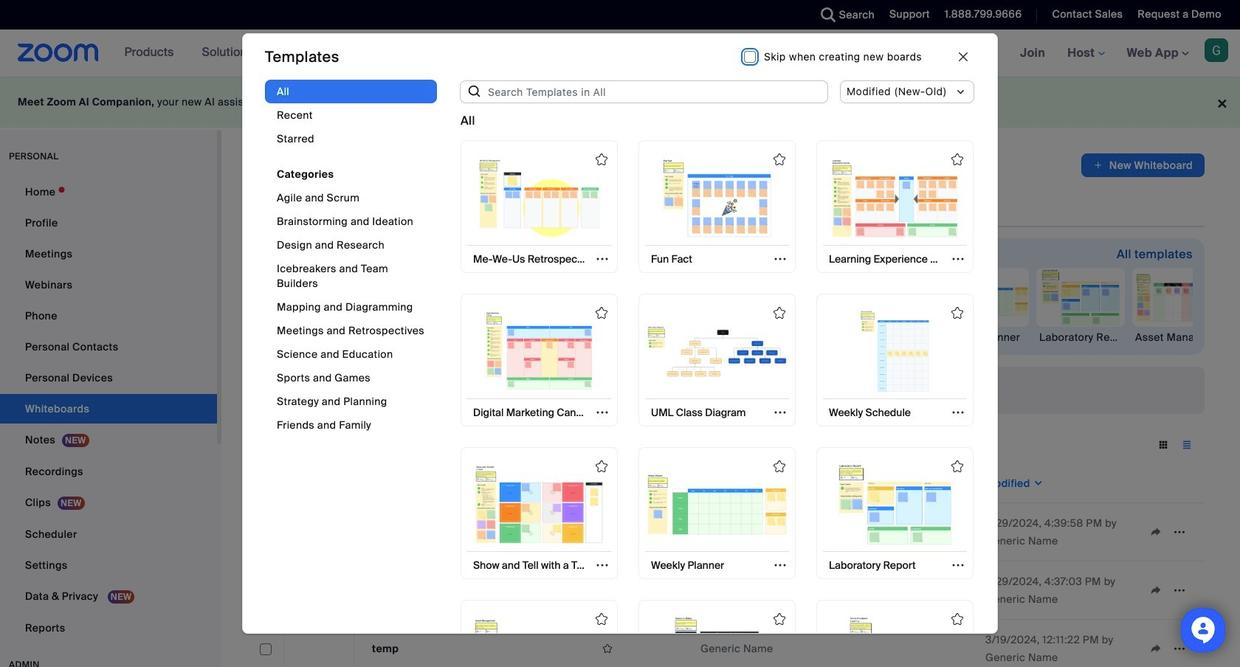 Task type: locate. For each thing, give the bounding box(es) containing it.
thumbnail for uml class diagram image
[[647, 310, 787, 392]]

card for template asset management element
[[461, 600, 618, 667]]

add to starred image inside card for template digital marketing canvas "element"
[[596, 307, 607, 319]]

add to starred image inside card for template weekly planner element
[[774, 460, 785, 472]]

uml class diagram element
[[653, 330, 741, 345]]

card for template uml class diagram element
[[638, 294, 796, 426]]

add to starred image for thumbnail for digital marketing canvas
[[596, 307, 607, 319]]

card for template fun fact element
[[638, 140, 796, 273]]

thumbnail for fun fact image
[[647, 157, 787, 239]]

show and tell with a twist element
[[844, 330, 933, 345]]

thumbnail for weekly schedule image
[[825, 310, 965, 392]]

thumbnail of temp image
[[284, 630, 354, 667]]

status
[[461, 112, 475, 130]]

thumbnail for digital marketing canvas image
[[469, 310, 609, 392]]

thumbnail for weekly planner image
[[647, 463, 787, 546]]

add to starred image inside card for template asset management element
[[596, 614, 607, 625]]

card for template social emotional learning element
[[816, 600, 974, 667]]

list mode, selected image
[[1175, 438, 1199, 452]]

add to starred image
[[774, 154, 785, 166], [596, 307, 607, 319], [774, 307, 785, 319], [951, 460, 963, 472], [774, 614, 785, 625]]

add to starred image inside card for template show and tell with a twist element
[[596, 460, 607, 472]]

laboratory report element
[[1036, 330, 1125, 345]]

temp element
[[372, 642, 399, 655]]

add to starred image inside card for template weekly schedule element
[[951, 307, 963, 319]]

cell
[[283, 512, 354, 552], [260, 527, 272, 539], [837, 529, 980, 535], [837, 562, 980, 620], [283, 571, 354, 610], [260, 585, 272, 597], [837, 620, 980, 667]]

add to starred image
[[596, 154, 607, 166], [951, 154, 963, 166], [951, 307, 963, 319], [596, 460, 607, 472], [774, 460, 785, 472], [596, 614, 607, 625], [951, 614, 963, 625]]

card for template laboratory report element
[[816, 447, 974, 580]]

thumbnail for show and tell with a twist image
[[469, 463, 609, 546]]

add to starred image inside card for template social emotional learning element
[[951, 614, 963, 625]]

add to starred image inside card for template fun fact element
[[774, 154, 785, 166]]

footer
[[0, 77, 1240, 128]]

banner
[[0, 30, 1240, 78]]

add to starred image inside card for template me-we-us retrospective element
[[596, 154, 607, 166]]

add to starred image for 'thumbnail for weekly schedule'
[[951, 307, 963, 319]]

add to starred image for thumbnail for uml class diagram on the right
[[774, 307, 785, 319]]

add to starred image for thumbnail for me-we-us retrospective
[[596, 154, 607, 166]]

add to starred image inside card for template uml class diagram element
[[774, 307, 785, 319]]

thumbnail for social emotional learning image
[[825, 617, 965, 667]]

card for template sentence maker element
[[638, 600, 796, 667]]

application
[[1081, 154, 1205, 177], [257, 464, 1205, 667], [596, 521, 689, 543], [596, 579, 689, 602], [596, 638, 689, 660]]

card for template weekly schedule element
[[816, 294, 974, 426]]

add to starred image for the thumbnail for learning experience canvas
[[951, 154, 963, 166]]

add to starred image inside card for template laboratory report element
[[951, 460, 963, 472]]

add to starred image inside the card for template learning experience canvas element
[[951, 154, 963, 166]]

add to starred image for thumbnail for weekly planner
[[774, 460, 785, 472]]

me-we-us retrospective element
[[269, 330, 357, 345]]

personal menu menu
[[0, 177, 217, 644]]

Search text field
[[263, 433, 388, 457]]



Task type: vqa. For each thing, say whether or not it's contained in the screenshot.
Show options image
no



Task type: describe. For each thing, give the bounding box(es) containing it.
digital marketing canvas element
[[557, 330, 645, 345]]

close image
[[959, 53, 968, 61]]

weekly planner element
[[940, 330, 1029, 345]]

card for template learning experience canvas element
[[816, 140, 974, 273]]

grid mode, not selected image
[[1151, 438, 1175, 452]]

product information navigation
[[113, 30, 466, 77]]

thumbnail for laboratory report image
[[825, 463, 965, 546]]

thumbnail for asset management image
[[469, 617, 609, 667]]

add to starred image for thumbnail for laboratory report
[[951, 460, 963, 472]]

Search Templates in All text field
[[482, 80, 828, 104]]

meetings navigation
[[931, 30, 1240, 78]]

card for template weekly planner element
[[638, 447, 796, 580]]

thumbnail for me-we-us retrospective image
[[469, 157, 609, 239]]

add to starred image inside card for template sentence maker element
[[774, 614, 785, 625]]

card for template digital marketing canvas element
[[461, 294, 618, 426]]

categories element
[[265, 80, 437, 452]]

thumbnail for learning experience canvas image
[[825, 157, 965, 239]]

add to starred image for the thumbnail for fun fact
[[774, 154, 785, 166]]

thumbnail for sentence maker image
[[647, 617, 787, 667]]

add to starred image for thumbnail for show and tell with a twist
[[596, 460, 607, 472]]

card for template show and tell with a twist element
[[461, 447, 618, 580]]

asset management element
[[1132, 330, 1221, 345]]

card for template me-we-us retrospective element
[[461, 140, 618, 273]]

weekly schedule element
[[748, 330, 837, 345]]

tabs of all whiteboard page tab list
[[257, 189, 902, 227]]

learning experience canvas element
[[461, 330, 549, 345]]

fun fact element
[[365, 330, 453, 345]]



